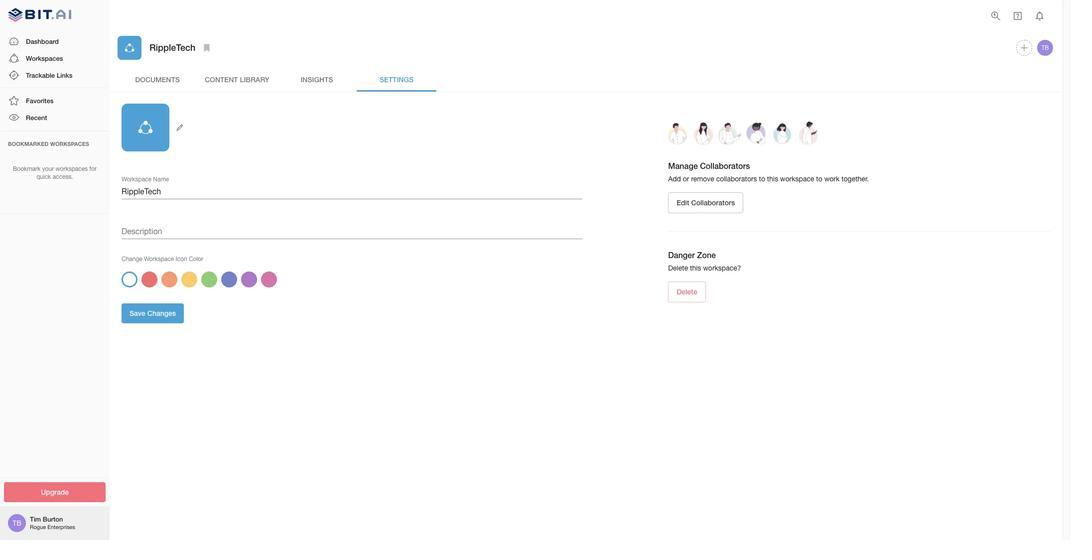 Task type: locate. For each thing, give the bounding box(es) containing it.
1 vertical spatial collaborators
[[692, 198, 735, 207]]

links
[[57, 71, 73, 79]]

tb
[[1042, 44, 1050, 51], [13, 519, 21, 527]]

1 horizontal spatial tb
[[1042, 44, 1050, 51]]

this
[[768, 175, 779, 183], [690, 264, 702, 272]]

delete down danger zone delete this workspace?
[[677, 287, 698, 296]]

zone
[[698, 250, 716, 260]]

changes
[[147, 309, 176, 317]]

delete inside button
[[677, 287, 698, 296]]

collaborators
[[701, 161, 750, 170], [692, 198, 735, 207]]

workspace
[[122, 176, 152, 183], [144, 256, 174, 263]]

1 vertical spatial workspace
[[144, 256, 174, 263]]

change workspace icon color
[[122, 256, 203, 263]]

tab list
[[118, 68, 1055, 92]]

documents link
[[118, 68, 197, 92]]

0 vertical spatial collaborators
[[701, 161, 750, 170]]

manage collaborators add or remove collaborators to this workspace to work together.
[[669, 161, 869, 183]]

bookmark your workspaces for quick access.
[[13, 165, 97, 181]]

access.
[[53, 174, 73, 181]]

trackable
[[26, 71, 55, 79]]

manage
[[669, 161, 698, 170]]

1 horizontal spatial to
[[817, 175, 823, 183]]

0 vertical spatial delete
[[669, 264, 688, 272]]

workspaces
[[56, 165, 88, 172]]

this left workspace
[[768, 175, 779, 183]]

settings link
[[357, 68, 437, 92]]

burton
[[43, 516, 63, 524]]

collaborators inside manage collaborators add or remove collaborators to this workspace to work together.
[[701, 161, 750, 170]]

0 vertical spatial tb
[[1042, 44, 1050, 51]]

to
[[759, 175, 766, 183], [817, 175, 823, 183]]

1 vertical spatial this
[[690, 264, 702, 272]]

workspace left name on the top left of page
[[122, 176, 152, 183]]

insights
[[301, 75, 333, 84]]

1 vertical spatial delete
[[677, 287, 698, 296]]

delete
[[669, 264, 688, 272], [677, 287, 698, 296]]

to left work
[[817, 175, 823, 183]]

bookmarked workspaces
[[8, 140, 89, 147]]

tim burton rogue enterprises
[[30, 516, 75, 531]]

recent button
[[0, 109, 110, 126]]

0 vertical spatial this
[[768, 175, 779, 183]]

upgrade
[[41, 488, 69, 496]]

icon
[[176, 256, 187, 263]]

1 horizontal spatial this
[[768, 175, 779, 183]]

collaborators inside edit collaborators button
[[692, 198, 735, 207]]

content library
[[205, 75, 270, 84]]

workspace
[[781, 175, 815, 183]]

collaborators down 'remove'
[[692, 198, 735, 207]]

collaborators up collaborators
[[701, 161, 750, 170]]

to right collaborators
[[759, 175, 766, 183]]

this down zone
[[690, 264, 702, 272]]

workspaces
[[26, 54, 63, 62]]

favorites
[[26, 97, 54, 105]]

rippletech
[[150, 42, 196, 53]]

1 vertical spatial tb
[[13, 519, 21, 527]]

together.
[[842, 175, 869, 183]]

bookmark
[[13, 165, 40, 172]]

workspace left icon
[[144, 256, 174, 263]]

tb inside button
[[1042, 44, 1050, 51]]

change
[[122, 256, 142, 263]]

tb button
[[1036, 38, 1055, 57]]

collaborators
[[717, 175, 758, 183]]

0 horizontal spatial to
[[759, 175, 766, 183]]

delete inside danger zone delete this workspace?
[[669, 264, 688, 272]]

upgrade button
[[4, 482, 106, 502]]

rogue
[[30, 525, 46, 531]]

0 horizontal spatial this
[[690, 264, 702, 272]]

delete button
[[669, 281, 706, 303]]

Workspace Name text field
[[122, 183, 582, 199]]

delete down danger
[[669, 264, 688, 272]]

0 horizontal spatial tb
[[13, 519, 21, 527]]

danger
[[669, 250, 695, 260]]

workspaces
[[50, 140, 89, 147]]



Task type: vqa. For each thing, say whether or not it's contained in the screenshot.
this
yes



Task type: describe. For each thing, give the bounding box(es) containing it.
color
[[189, 256, 203, 263]]

edit
[[677, 198, 690, 207]]

bookmark image
[[201, 42, 213, 54]]

content library link
[[197, 68, 277, 92]]

2 to from the left
[[817, 175, 823, 183]]

danger zone delete this workspace?
[[669, 250, 741, 272]]

workspace?
[[703, 264, 741, 272]]

for
[[89, 165, 97, 172]]

this inside manage collaborators add or remove collaborators to this workspace to work together.
[[768, 175, 779, 183]]

1 to from the left
[[759, 175, 766, 183]]

collaborators for edit
[[692, 198, 735, 207]]

library
[[240, 75, 270, 84]]

trackable links
[[26, 71, 73, 79]]

workspaces button
[[0, 50, 110, 67]]

enterprises
[[47, 525, 75, 531]]

tab list containing documents
[[118, 68, 1055, 92]]

tim
[[30, 516, 41, 524]]

this inside danger zone delete this workspace?
[[690, 264, 702, 272]]

recent
[[26, 114, 47, 122]]

Workspace Description text field
[[122, 223, 582, 239]]

save
[[130, 309, 146, 317]]

your
[[42, 165, 54, 172]]

work
[[825, 175, 840, 183]]

or
[[683, 175, 690, 183]]

remove
[[692, 175, 715, 183]]

collaborators for manage
[[701, 161, 750, 170]]

trackable links button
[[0, 67, 110, 84]]

insights link
[[277, 68, 357, 92]]

name
[[153, 176, 169, 183]]

settings
[[380, 75, 414, 84]]

save changes button
[[122, 303, 184, 324]]

edit collaborators button
[[669, 192, 744, 213]]

workspace name
[[122, 176, 169, 183]]

save changes
[[130, 309, 176, 317]]

content
[[205, 75, 238, 84]]

favorites button
[[0, 92, 110, 109]]

add
[[669, 175, 681, 183]]

documents
[[135, 75, 180, 84]]

0 vertical spatial workspace
[[122, 176, 152, 183]]

dashboard button
[[0, 33, 110, 50]]

bookmarked
[[8, 140, 49, 147]]

dashboard
[[26, 37, 59, 45]]

quick
[[36, 174, 51, 181]]

edit collaborators
[[677, 198, 735, 207]]



